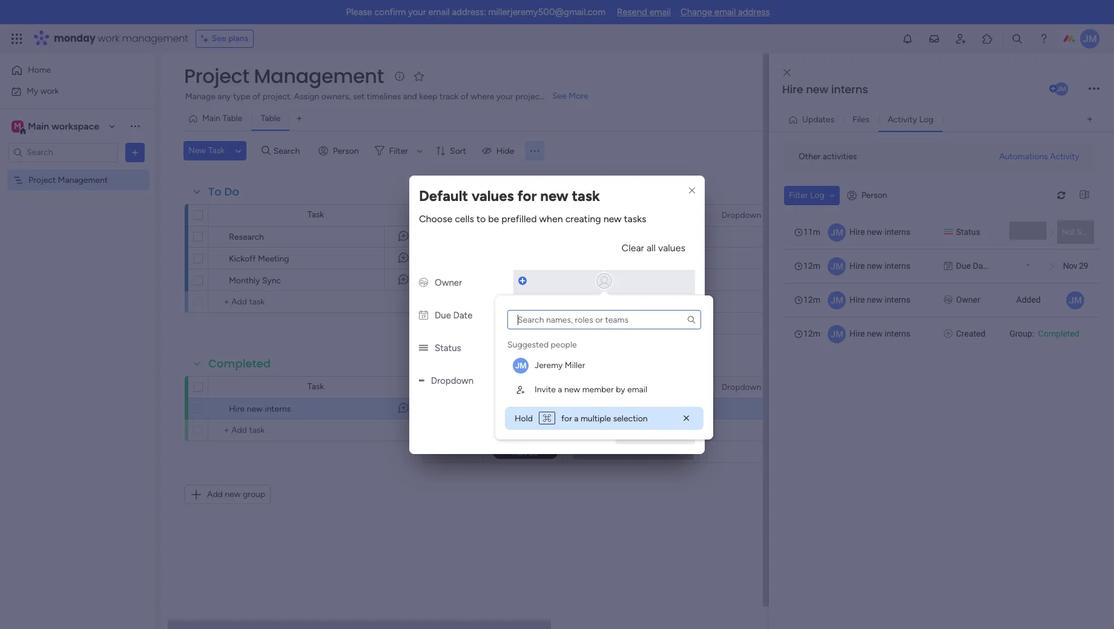 Task type: vqa. For each thing, say whether or not it's contained in the screenshot.
11M
yes



Task type: describe. For each thing, give the bounding box(es) containing it.
1 horizontal spatial activity
[[1050, 151, 1080, 161]]

due down the default values for new task
[[508, 210, 523, 220]]

sync
[[262, 276, 281, 286]]

my work
[[27, 86, 59, 96]]

due date field for completed
[[505, 381, 546, 394]]

main for main workspace
[[28, 120, 49, 132]]

Search field
[[271, 142, 307, 159]]

kickoff
[[229, 254, 256, 264]]

completed inside field
[[208, 356, 271, 371]]

hire for owner
[[850, 295, 865, 304]]

tree grid inside list box
[[508, 334, 701, 402]]

0 vertical spatial activity
[[888, 114, 917, 124]]

added
[[1017, 295, 1041, 304]]

filter button
[[370, 141, 427, 160]]

where
[[471, 91, 494, 102]]

1 vertical spatial nov 29
[[514, 403, 540, 412]]

member
[[582, 385, 614, 395]]

choose
[[419, 213, 453, 224]]

oct
[[516, 274, 529, 283]]

task for to do
[[308, 210, 324, 220]]

files button
[[844, 110, 879, 129]]

keep
[[419, 91, 438, 102]]

suggested people row
[[508, 334, 577, 351]]

millerjeremy500@gmail.com
[[488, 7, 606, 18]]

all
[[647, 242, 656, 253]]

project.
[[263, 91, 292, 102]]

v2 multiple person column image inside list box
[[944, 293, 953, 306]]

monday
[[54, 31, 95, 45]]

multiple
[[581, 414, 611, 424]]

jeremy miller image
[[1054, 81, 1070, 97]]

suggested
[[508, 340, 549, 350]]

type
[[233, 91, 250, 102]]

hire new interns for status
[[850, 227, 911, 237]]

group:
[[1010, 329, 1035, 338]]

interns inside field
[[831, 82, 868, 97]]

date left column information icon at bottom
[[525, 382, 543, 392]]

please confirm your email address: millerjeremy500@gmail.com
[[346, 7, 606, 18]]

new task button
[[184, 141, 230, 160]]

working on it
[[608, 232, 659, 242]]

interns for owner
[[885, 295, 911, 304]]

change email address link
[[681, 7, 770, 18]]

0 vertical spatial person
[[333, 146, 359, 156]]

to do
[[208, 184, 239, 199]]

0 horizontal spatial started
[[628, 404, 656, 414]]

task for completed
[[308, 382, 324, 392]]

list box containing 11m
[[784, 215, 1103, 350]]

due date field for to do
[[505, 209, 546, 222]]

column information image
[[552, 382, 561, 392]]

dropdown for to do
[[722, 210, 762, 220]]

on
[[642, 232, 651, 242]]

0 horizontal spatial values
[[472, 187, 514, 204]]

see more link
[[551, 90, 590, 102]]

[object object] element containing invite a new member by email
[[508, 378, 701, 402]]

1 vertical spatial your
[[497, 91, 513, 102]]

other
[[799, 151, 821, 162]]

cancel button
[[562, 420, 611, 444]]

0 vertical spatial not started
[[1062, 227, 1103, 237]]

my
[[27, 86, 38, 96]]

main table button
[[184, 109, 252, 128]]

12
[[531, 274, 539, 283]]

confirm
[[374, 7, 406, 18]]

miller
[[565, 360, 585, 371]]

sort
[[450, 146, 466, 156]]

home
[[28, 65, 51, 75]]

management inside project management 'list box'
[[58, 175, 108, 185]]

monthly sync
[[229, 276, 281, 286]]

task inside button
[[208, 145, 225, 156]]

manage
[[185, 91, 215, 102]]

2 table from the left
[[261, 113, 281, 124]]

0 horizontal spatial angle down image
[[235, 146, 241, 155]]

workspace selection element
[[12, 119, 101, 135]]

selection
[[613, 414, 648, 424]]

workspace
[[51, 120, 99, 132]]

default values for new task
[[419, 187, 600, 204]]

alert containing hold
[[505, 407, 704, 430]]

show board description image
[[392, 70, 407, 82]]

new inside button
[[225, 489, 241, 500]]

table button
[[252, 109, 290, 128]]

by
[[616, 385, 625, 395]]

1 horizontal spatial management
[[254, 62, 384, 90]]

jeremy miller image
[[1080, 29, 1100, 48]]

1 horizontal spatial project
[[184, 62, 249, 90]]

please
[[346, 7, 372, 18]]

dapulse addbtn image
[[518, 277, 526, 284]]

email left address:
[[429, 7, 450, 18]]

change email address
[[681, 7, 770, 18]]

new task
[[188, 145, 225, 156]]

angle down image inside filter log button
[[830, 191, 835, 200]]

0 vertical spatial nov
[[1063, 261, 1077, 270]]

0 horizontal spatial not started
[[611, 404, 656, 414]]

for a multiple selection
[[559, 414, 648, 424]]

invite
[[535, 385, 556, 395]]

0 vertical spatial your
[[408, 7, 426, 18]]

automations activity button
[[995, 147, 1085, 166]]

0 horizontal spatial not
[[611, 404, 626, 414]]

email inside [object object] 'element'
[[627, 385, 647, 395]]

hire new interns inside hire new interns field
[[783, 82, 868, 97]]

1 horizontal spatial for
[[561, 414, 572, 424]]

hire new interns for created
[[850, 329, 911, 338]]

track
[[440, 91, 459, 102]]

due date right dapulse date column image
[[435, 310, 473, 321]]

0 vertical spatial nov 29
[[1063, 261, 1088, 270]]

hide
[[497, 146, 514, 156]]

project management inside 'list box'
[[28, 175, 108, 185]]

email right resend
[[650, 7, 671, 18]]

be
[[488, 213, 499, 224]]

column information image
[[552, 210, 561, 220]]

v2 search image
[[262, 144, 271, 158]]

new inside field
[[806, 82, 829, 97]]

1 table from the left
[[223, 113, 243, 124]]

kickoff meeting
[[229, 254, 289, 264]]

sort button
[[431, 141, 474, 160]]

assign
[[294, 91, 319, 102]]

apps image
[[982, 33, 994, 45]]

search everything image
[[1011, 33, 1024, 45]]

jeremy
[[535, 360, 563, 371]]

project inside 'list box'
[[28, 175, 56, 185]]

dropdown field for completed
[[719, 381, 765, 394]]

group
[[243, 489, 265, 500]]

help image
[[1038, 33, 1050, 45]]

default
[[419, 187, 468, 204]]

plans
[[228, 33, 248, 44]]

a for invite
[[558, 385, 562, 395]]

hire for status
[[850, 227, 865, 237]]

main workspace
[[28, 120, 99, 132]]

search image
[[687, 315, 697, 325]]

list box inside dialog
[[505, 310, 704, 402]]

working
[[608, 232, 640, 242]]

automations
[[999, 151, 1048, 161]]

suggested people
[[508, 340, 577, 350]]

change
[[681, 7, 712, 18]]

resend email link
[[617, 7, 671, 18]]

to
[[477, 213, 486, 224]]

other activities
[[799, 151, 857, 162]]

any
[[218, 91, 231, 102]]

refresh image
[[1052, 191, 1071, 200]]

timelines
[[367, 91, 401, 102]]

log for filter log
[[810, 190, 825, 200]]

2 of from the left
[[461, 91, 469, 102]]

main for main table
[[202, 113, 220, 124]]

dapulse date column image
[[944, 260, 953, 272]]

12m for created
[[804, 329, 821, 338]]

0 vertical spatial project management
[[184, 62, 384, 90]]

oct 12
[[516, 274, 539, 283]]

updates
[[802, 114, 835, 124]]

12m for owner
[[804, 295, 821, 304]]

add
[[207, 489, 223, 500]]

1 horizontal spatial started
[[1077, 227, 1103, 237]]

see for see more
[[552, 91, 567, 101]]

it
[[654, 232, 659, 242]]

filter log button
[[784, 186, 840, 205]]

29 inside list box
[[1079, 261, 1088, 270]]



Task type: locate. For each thing, give the bounding box(es) containing it.
do
[[224, 184, 239, 199]]

⌘
[[543, 414, 551, 424]]

Owner field
[[438, 209, 469, 222], [438, 381, 469, 394]]

hire new interns for owner
[[850, 295, 911, 304]]

add new group button
[[185, 485, 271, 505]]

0 horizontal spatial management
[[58, 175, 108, 185]]

a inside alert
[[574, 414, 579, 424]]

hide button
[[477, 141, 522, 160]]

1 vertical spatial completed
[[208, 356, 271, 371]]

started left close image
[[628, 404, 656, 414]]

activity log button
[[879, 110, 943, 129]]

Completed field
[[205, 356, 274, 372]]

1 horizontal spatial not
[[1062, 227, 1075, 237]]

0 vertical spatial project
[[184, 62, 249, 90]]

1 vertical spatial started
[[628, 404, 656, 414]]

meeting
[[258, 254, 289, 264]]

hire new interns
[[783, 82, 868, 97], [850, 227, 911, 237], [850, 261, 911, 270], [850, 295, 911, 304], [850, 329, 911, 338], [229, 404, 291, 414]]

list box
[[784, 215, 1103, 350], [505, 310, 704, 402]]

project management down the search in workspace field
[[28, 175, 108, 185]]

filter for filter log
[[789, 190, 808, 200]]

of
[[253, 91, 261, 102], [461, 91, 469, 102]]

your right where
[[497, 91, 513, 102]]

activities
[[823, 151, 857, 162]]

[object object] element up the for a multiple selection
[[508, 378, 701, 402]]

angle down image right the filter log at the right of the page
[[830, 191, 835, 200]]

0 vertical spatial see
[[212, 33, 226, 44]]

not started down by
[[611, 404, 656, 414]]

nov
[[1063, 261, 1077, 270], [514, 403, 529, 412]]

0 horizontal spatial v2 multiple person column image
[[419, 277, 428, 288]]

a right invite
[[558, 385, 562, 395]]

work right my
[[40, 86, 59, 96]]

1 vertical spatial project
[[28, 175, 56, 185]]

work right monday
[[98, 31, 120, 45]]

tree grid
[[508, 334, 701, 402]]

table down any
[[223, 113, 243, 124]]

clear all values
[[622, 242, 686, 253]]

main inside main table 'button'
[[202, 113, 220, 124]]

1 horizontal spatial angle down image
[[830, 191, 835, 200]]

2 dropdown field from the top
[[719, 381, 765, 394]]

1 horizontal spatial nov
[[1063, 261, 1077, 270]]

resend
[[617, 7, 647, 18]]

add new group
[[207, 489, 265, 500]]

0 vertical spatial a
[[558, 385, 562, 395]]

project
[[184, 62, 249, 90], [28, 175, 56, 185]]

filter for filter
[[389, 146, 408, 156]]

of right type
[[253, 91, 261, 102]]

1 horizontal spatial person
[[862, 190, 888, 200]]

resend email
[[617, 7, 671, 18]]

more
[[569, 91, 588, 101]]

not down by
[[611, 404, 626, 414]]

work inside button
[[40, 86, 59, 96]]

home button
[[7, 61, 130, 80]]

cancel
[[571, 426, 601, 438]]

1 vertical spatial management
[[58, 175, 108, 185]]

list box containing suggested people
[[505, 310, 704, 402]]

status
[[621, 210, 646, 220], [956, 227, 981, 237], [435, 342, 461, 353], [621, 382, 646, 392]]

dropdown for completed
[[722, 382, 762, 392]]

log for activity log
[[919, 114, 934, 124]]

started
[[1077, 227, 1103, 237], [628, 404, 656, 414]]

monthly
[[229, 276, 260, 286]]

stands.
[[545, 91, 572, 102]]

1 due date field from the top
[[505, 209, 546, 222]]

add to favorites image
[[413, 70, 425, 82]]

filter inside popup button
[[389, 146, 408, 156]]

0 horizontal spatial 29
[[531, 403, 540, 412]]

due date inside list box
[[956, 261, 991, 270]]

1 horizontal spatial v2 multiple person column image
[[944, 293, 953, 306]]

1 horizontal spatial main
[[202, 113, 220, 124]]

0 horizontal spatial nov
[[514, 403, 529, 412]]

person button
[[314, 141, 366, 160], [842, 186, 895, 205]]

0 vertical spatial filter
[[389, 146, 408, 156]]

0 horizontal spatial filter
[[389, 146, 408, 156]]

due date field down the default values for new task
[[505, 209, 546, 222]]

0 horizontal spatial your
[[408, 7, 426, 18]]

due right dapulse date column image
[[435, 310, 451, 321]]

see left plans
[[212, 33, 226, 44]]

main
[[202, 113, 220, 124], [28, 120, 49, 132]]

option
[[0, 169, 154, 171]]

1 vertical spatial for
[[561, 414, 572, 424]]

due date field left column information icon at bottom
[[505, 381, 546, 394]]

main inside workspace selection "element"
[[28, 120, 49, 132]]

0 horizontal spatial activity
[[888, 114, 917, 124]]

project management up project.
[[184, 62, 384, 90]]

see plans button
[[195, 30, 254, 48]]

owner field for to do
[[438, 209, 469, 222]]

0 vertical spatial status field
[[618, 209, 649, 222]]

project
[[516, 91, 543, 102]]

0 horizontal spatial completed
[[208, 356, 271, 371]]

2 vertical spatial 12m
[[804, 329, 821, 338]]

due date down the default values for new task
[[508, 210, 543, 220]]

hold
[[515, 414, 535, 424]]

clear all values button
[[612, 236, 695, 260]]

owner field down default
[[438, 209, 469, 222]]

a inside list box
[[558, 385, 562, 395]]

angle down image left v2 search icon
[[235, 146, 241, 155]]

work for my
[[40, 86, 59, 96]]

0 vertical spatial v2 multiple person column image
[[419, 277, 428, 288]]

dialog
[[495, 296, 713, 440]]

1 horizontal spatial add view image
[[1088, 115, 1093, 124]]

due date right dapulse date column icon
[[956, 261, 991, 270]]

1 horizontal spatial completed
[[1039, 329, 1080, 338]]

0 vertical spatial dropdown field
[[719, 209, 765, 222]]

filter log
[[789, 190, 825, 200]]

for up choose cells to be prefilled when creating new tasks
[[517, 187, 537, 204]]

Dropdown field
[[719, 209, 765, 222], [719, 381, 765, 394]]

2 vertical spatial task
[[308, 382, 324, 392]]

a for for
[[574, 414, 579, 424]]

v2 multiple person column image up dapulse date column image
[[419, 277, 428, 288]]

0 horizontal spatial project management
[[28, 175, 108, 185]]

1 vertical spatial filter
[[789, 190, 808, 200]]

0 vertical spatial management
[[254, 62, 384, 90]]

email right change
[[715, 7, 736, 18]]

due
[[508, 210, 523, 220], [956, 261, 971, 270], [435, 310, 451, 321], [508, 382, 523, 392]]

invite members image
[[955, 33, 967, 45]]

1 status field from the top
[[618, 209, 649, 222]]

0 horizontal spatial person button
[[314, 141, 366, 160]]

activity down hire new interns field at top
[[888, 114, 917, 124]]

monday work management
[[54, 31, 188, 45]]

person button right search field
[[314, 141, 366, 160]]

email
[[429, 7, 450, 18], [650, 7, 671, 18], [715, 7, 736, 18], [627, 385, 647, 395]]

0 horizontal spatial a
[[558, 385, 562, 395]]

hire for created
[[850, 329, 865, 338]]

1 12m from the top
[[804, 261, 821, 270]]

management up assign
[[254, 62, 384, 90]]

0 horizontal spatial add view image
[[297, 114, 302, 123]]

status field up working on it
[[618, 209, 649, 222]]

Status field
[[618, 209, 649, 222], [618, 381, 649, 394]]

0 horizontal spatial main
[[28, 120, 49, 132]]

Project Management field
[[181, 62, 387, 90]]

0 vertical spatial work
[[98, 31, 120, 45]]

1 vertical spatial owner field
[[438, 381, 469, 394]]

project down the search in workspace field
[[28, 175, 56, 185]]

m
[[14, 121, 21, 131]]

add view image
[[297, 114, 302, 123], [1088, 115, 1093, 124]]

1 vertical spatial values
[[658, 242, 686, 253]]

1 horizontal spatial of
[[461, 91, 469, 102]]

v2 dropdown column image
[[419, 375, 424, 386]]

select product image
[[11, 33, 23, 45]]

1 horizontal spatial person button
[[842, 186, 895, 205]]

prefilled
[[502, 213, 537, 224]]

research
[[229, 232, 264, 242]]

workspace image
[[12, 120, 24, 133]]

management
[[122, 31, 188, 45]]

1 vertical spatial task
[[308, 210, 324, 220]]

1 vertical spatial project management
[[28, 175, 108, 185]]

0 horizontal spatial list box
[[505, 310, 704, 402]]

1 vertical spatial 29
[[531, 403, 540, 412]]

values inside button
[[658, 242, 686, 253]]

Due Date field
[[505, 209, 546, 222], [505, 381, 546, 394]]

1 vertical spatial work
[[40, 86, 59, 96]]

v2 status image
[[419, 342, 428, 353]]

v2 multiple person column image
[[419, 277, 428, 288], [944, 293, 953, 306]]

1 vertical spatial activity
[[1050, 151, 1080, 161]]

1 vertical spatial nov
[[514, 403, 529, 412]]

filter inside button
[[789, 190, 808, 200]]

angle down image
[[235, 146, 241, 155], [830, 191, 835, 200]]

dapulse date column image
[[419, 310, 428, 321]]

1 vertical spatial a
[[574, 414, 579, 424]]

activity log
[[888, 114, 934, 124]]

1 [object object] element from the top
[[508, 354, 701, 378]]

arrow down image
[[413, 144, 427, 158]]

dialog containing suggested people
[[495, 296, 713, 440]]

export to excel image
[[1075, 191, 1094, 200]]

activity
[[888, 114, 917, 124], [1050, 151, 1080, 161]]

my work button
[[7, 81, 130, 101]]

11m
[[804, 227, 821, 237]]

None search field
[[508, 310, 701, 329]]

person
[[333, 146, 359, 156], [862, 190, 888, 200]]

0 vertical spatial completed
[[1039, 329, 1080, 338]]

main down manage
[[202, 113, 220, 124]]

Hire new interns field
[[779, 82, 1047, 98]]

status field up selection
[[618, 381, 649, 394]]

Search for content search field
[[508, 310, 701, 329]]

new
[[806, 82, 829, 97], [540, 187, 569, 204], [604, 213, 622, 224], [867, 227, 883, 237], [867, 261, 883, 270], [867, 295, 883, 304], [867, 329, 883, 338], [564, 385, 580, 395], [247, 404, 263, 414], [225, 489, 241, 500]]

owner field right v2 dropdown column image
[[438, 381, 469, 394]]

of right track
[[461, 91, 469, 102]]

1 vertical spatial not
[[611, 404, 626, 414]]

0 vertical spatial task
[[208, 145, 225, 156]]

values right all
[[658, 242, 686, 253]]

interns for due date
[[885, 261, 911, 270]]

0 vertical spatial 12m
[[804, 261, 821, 270]]

1 horizontal spatial work
[[98, 31, 120, 45]]

1 horizontal spatial your
[[497, 91, 513, 102]]

see plans
[[212, 33, 248, 44]]

for right ⌘
[[561, 414, 572, 424]]

inbox image
[[928, 33, 941, 45]]

main table
[[202, 113, 243, 124]]

creating
[[565, 213, 601, 224]]

project up any
[[184, 62, 249, 90]]

2 owner field from the top
[[438, 381, 469, 394]]

date left column information image
[[525, 210, 543, 220]]

interns for created
[[885, 329, 911, 338]]

12m for due date
[[804, 261, 821, 270]]

due inside list box
[[956, 261, 971, 270]]

see left more
[[552, 91, 567, 101]]

alert
[[505, 407, 704, 430]]

task
[[572, 187, 600, 204]]

work for monday
[[98, 31, 120, 45]]

task
[[208, 145, 225, 156], [308, 210, 324, 220], [308, 382, 324, 392]]

2 status field from the top
[[618, 381, 649, 394]]

0 vertical spatial not
[[1062, 227, 1075, 237]]

notifications image
[[902, 33, 914, 45]]

date right dapulse date column icon
[[973, 261, 991, 270]]

your right the confirm
[[408, 7, 426, 18]]

people
[[551, 340, 577, 350]]

tree grid containing suggested people
[[508, 334, 701, 402]]

hire new interns for due date
[[850, 261, 911, 270]]

close image
[[681, 412, 693, 425]]

not started down "export to excel" icon
[[1062, 227, 1103, 237]]

started down "export to excel" icon
[[1077, 227, 1103, 237]]

owners,
[[321, 91, 351, 102]]

email right by
[[627, 385, 647, 395]]

dapulse plus image
[[944, 327, 953, 340]]

date right dapulse date column image
[[453, 310, 473, 321]]

1 horizontal spatial a
[[574, 414, 579, 424]]

date
[[525, 210, 543, 220], [973, 261, 991, 270], [453, 310, 473, 321], [525, 382, 543, 392]]

filter up 11m
[[789, 190, 808, 200]]

due left invite
[[508, 382, 523, 392]]

Search in workspace field
[[25, 145, 101, 159]]

management
[[254, 62, 384, 90], [58, 175, 108, 185]]

due date left column information icon at bottom
[[508, 382, 543, 392]]

0 horizontal spatial for
[[517, 187, 537, 204]]

0 vertical spatial person button
[[314, 141, 366, 160]]

not down refresh image
[[1062, 227, 1075, 237]]

3 12m from the top
[[804, 329, 821, 338]]

0 horizontal spatial see
[[212, 33, 226, 44]]

1 vertical spatial see
[[552, 91, 567, 101]]

1 of from the left
[[253, 91, 261, 102]]

log inside button
[[919, 114, 934, 124]]

0 horizontal spatial of
[[253, 91, 261, 102]]

[object object] element
[[508, 354, 701, 378], [508, 378, 701, 402]]

[object object] element up member
[[508, 354, 701, 378]]

table down project.
[[261, 113, 281, 124]]

management down the search in workspace field
[[58, 175, 108, 185]]

1 vertical spatial 12m
[[804, 295, 821, 304]]

1 horizontal spatial log
[[919, 114, 934, 124]]

1 horizontal spatial values
[[658, 242, 686, 253]]

stuck
[[623, 275, 644, 285]]

completed
[[1039, 329, 1080, 338], [208, 356, 271, 371]]

see for see plans
[[212, 33, 226, 44]]

updates button
[[784, 110, 844, 129]]

hire for due date
[[850, 261, 865, 270]]

interns
[[831, 82, 868, 97], [885, 227, 911, 237], [885, 261, 911, 270], [885, 295, 911, 304], [885, 329, 911, 338], [265, 404, 291, 414]]

1 vertical spatial person
[[862, 190, 888, 200]]

see more
[[552, 91, 588, 101]]

log inside button
[[810, 190, 825, 200]]

0 horizontal spatial table
[[223, 113, 243, 124]]

log
[[919, 114, 934, 124], [810, 190, 825, 200]]

created
[[956, 329, 986, 338]]

log down hire new interns field at top
[[919, 114, 934, 124]]

project management list box
[[0, 167, 154, 354]]

0 vertical spatial owner field
[[438, 209, 469, 222]]

not inside list box
[[1062, 227, 1075, 237]]

table
[[223, 113, 243, 124], [261, 113, 281, 124]]

manage any type of project. assign owners, set timelines and keep track of where your project stands.
[[185, 91, 572, 102]]

choose cells to be prefilled when creating new tasks
[[419, 213, 646, 224]]

2 due date field from the top
[[505, 381, 546, 394]]

1 dropdown field from the top
[[719, 209, 765, 222]]

0 horizontal spatial log
[[810, 190, 825, 200]]

interns for status
[[885, 227, 911, 237]]

dapulse x slim image
[[689, 185, 695, 196]]

1 vertical spatial log
[[810, 190, 825, 200]]

0 vertical spatial 29
[[1079, 261, 1088, 270]]

1 horizontal spatial 29
[[1079, 261, 1088, 270]]

1 horizontal spatial project management
[[184, 62, 384, 90]]

1 horizontal spatial filter
[[789, 190, 808, 200]]

see inside see more link
[[552, 91, 567, 101]]

tasks
[[624, 213, 646, 224]]

2 [object object] element from the top
[[508, 378, 701, 402]]

invite a new member by email
[[535, 385, 647, 395]]

0 vertical spatial log
[[919, 114, 934, 124]]

owner field for completed
[[438, 381, 469, 394]]

due right dapulse date column icon
[[956, 261, 971, 270]]

2 12m from the top
[[804, 295, 821, 304]]

completed inside list box
[[1039, 329, 1080, 338]]

a up 'cancel'
[[574, 414, 579, 424]]

1 vertical spatial person button
[[842, 186, 895, 205]]

0 vertical spatial for
[[517, 187, 537, 204]]

owner
[[441, 210, 466, 220], [435, 277, 462, 288], [956, 295, 981, 304], [441, 382, 466, 392]]

due date
[[508, 210, 543, 220], [956, 261, 991, 270], [435, 310, 473, 321], [508, 382, 543, 392]]

log up 11m
[[810, 190, 825, 200]]

0 horizontal spatial nov 29
[[514, 403, 540, 412]]

filter left arrow down image on the left of page
[[389, 146, 408, 156]]

to
[[208, 184, 222, 199]]

To Do field
[[205, 184, 242, 200]]

1 owner field from the top
[[438, 209, 469, 222]]

person button down activities
[[842, 186, 895, 205]]

1 vertical spatial due date field
[[505, 381, 546, 394]]

[object object] element containing jeremy miller
[[508, 354, 701, 378]]

dropdown field for to do
[[719, 209, 765, 222]]

see inside the see plans button
[[212, 33, 226, 44]]

12m
[[804, 261, 821, 270], [804, 295, 821, 304], [804, 329, 821, 338]]

group: completed
[[1010, 329, 1080, 338]]

1 vertical spatial angle down image
[[830, 191, 835, 200]]

1 vertical spatial dropdown field
[[719, 381, 765, 394]]

hire inside field
[[783, 82, 804, 97]]

main right workspace icon
[[28, 120, 49, 132]]

activity up refresh image
[[1050, 151, 1080, 161]]

1 vertical spatial v2 multiple person column image
[[944, 293, 953, 306]]

hire
[[783, 82, 804, 97], [850, 227, 865, 237], [850, 261, 865, 270], [850, 295, 865, 304], [850, 329, 865, 338], [229, 404, 245, 414]]

close image
[[784, 68, 791, 77]]

0 vertical spatial values
[[472, 187, 514, 204]]

values up "be"
[[472, 187, 514, 204]]

0 vertical spatial started
[[1077, 227, 1103, 237]]

v2 multiple person column image up dapulse plus icon
[[944, 293, 953, 306]]



